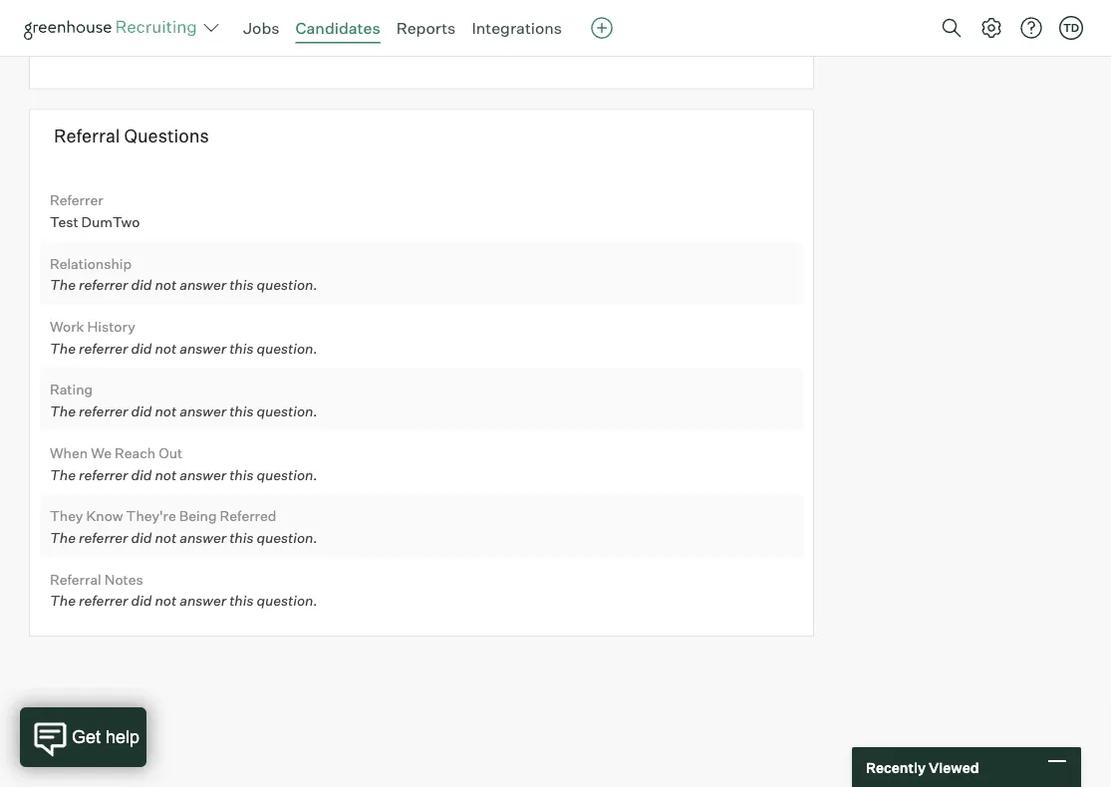 Task type: vqa. For each thing, say whether or not it's contained in the screenshot.
Department
no



Task type: describe. For each thing, give the bounding box(es) containing it.
work history the referrer did not answer this question.
[[50, 318, 318, 357]]

notes
[[104, 571, 143, 588]]

they're
[[126, 507, 176, 525]]

question. inside when we reach out the referrer did not answer this question.
[[257, 466, 318, 483]]

recently viewed
[[866, 759, 979, 776]]

referrer inside rating the referrer did not answer this question.
[[79, 403, 128, 420]]

relationship the referrer did not answer this question.
[[50, 255, 318, 294]]

configure image
[[980, 16, 1004, 40]]

dumtwo
[[81, 213, 140, 231]]

rating
[[50, 381, 93, 398]]

did inside they know they're being referred the referrer did not answer this question.
[[131, 529, 152, 547]]

not inside relationship the referrer did not answer this question.
[[155, 276, 177, 294]]

did inside work history the referrer did not answer this question.
[[131, 340, 152, 357]]

the inside relationship the referrer did not answer this question.
[[50, 276, 76, 294]]

viewed
[[929, 759, 979, 776]]

referrer
[[50, 191, 103, 209]]

add
[[62, 29, 89, 47]]

this inside when we reach out the referrer did not answer this question.
[[229, 466, 254, 483]]

not inside they know they're being referred the referrer did not answer this question.
[[155, 529, 177, 547]]

question. inside they know they're being referred the referrer did not answer this question.
[[257, 529, 318, 547]]

the inside referral notes the referrer did not answer this question.
[[50, 592, 76, 610]]

this inside they know they're being referred the referrer did not answer this question.
[[229, 529, 254, 547]]

referrer inside they know they're being referred the referrer did not answer this question.
[[79, 529, 128, 547]]

td button
[[1060, 16, 1084, 40]]

when
[[50, 444, 88, 462]]

candidates
[[296, 18, 380, 38]]

questions
[[124, 125, 209, 147]]

answer inside referral notes the referrer did not answer this question.
[[180, 592, 226, 610]]

+
[[50, 29, 59, 47]]

not inside work history the referrer did not answer this question.
[[155, 340, 177, 357]]

we
[[91, 444, 112, 462]]

test
[[50, 213, 78, 231]]

did inside referral notes the referrer did not answer this question.
[[131, 592, 152, 610]]

referrer test dumtwo
[[50, 191, 140, 231]]

referrer inside referral notes the referrer did not answer this question.
[[79, 592, 128, 610]]

candidates link
[[296, 18, 380, 38]]

know
[[86, 507, 123, 525]]

reports link
[[396, 18, 456, 38]]

integrations
[[472, 18, 562, 38]]

answer inside work history the referrer did not answer this question.
[[180, 340, 226, 357]]

referred
[[220, 507, 277, 525]]

answer inside when we reach out the referrer did not answer this question.
[[180, 466, 226, 483]]

out
[[159, 444, 183, 462]]

reach
[[115, 444, 156, 462]]

not inside referral notes the referrer did not answer this question.
[[155, 592, 177, 610]]

td button
[[1056, 12, 1088, 44]]

search image
[[940, 16, 964, 40]]



Task type: locate. For each thing, give the bounding box(es) containing it.
referral questions
[[54, 125, 209, 147]]

did down history
[[131, 340, 152, 357]]

did down 'reach'
[[131, 466, 152, 483]]

referral left notes
[[50, 571, 101, 588]]

not up work history the referrer did not answer this question.
[[155, 276, 177, 294]]

not
[[155, 276, 177, 294], [155, 340, 177, 357], [155, 403, 177, 420], [155, 466, 177, 483], [155, 529, 177, 547], [155, 592, 177, 610]]

5 not from the top
[[155, 529, 177, 547]]

td
[[1063, 21, 1080, 34]]

5 question. from the top
[[257, 529, 318, 547]]

4 not from the top
[[155, 466, 177, 483]]

greenhouse recruiting image
[[24, 16, 203, 40]]

not down 'they're'
[[155, 529, 177, 547]]

jobs link
[[243, 18, 280, 38]]

2 referrer from the top
[[79, 340, 128, 357]]

1 the from the top
[[50, 276, 76, 294]]

1 vertical spatial referral
[[50, 571, 101, 588]]

6 the from the top
[[50, 592, 76, 610]]

referrer
[[79, 276, 128, 294], [79, 340, 128, 357], [79, 403, 128, 420], [79, 466, 128, 483], [79, 529, 128, 547], [79, 592, 128, 610]]

question. inside relationship the referrer did not answer this question.
[[257, 276, 318, 294]]

work
[[50, 318, 84, 335]]

answer up work history the referrer did not answer this question.
[[180, 276, 226, 294]]

question. inside rating the referrer did not answer this question.
[[257, 403, 318, 420]]

question.
[[257, 276, 318, 294], [257, 340, 318, 357], [257, 403, 318, 420], [257, 466, 318, 483], [257, 529, 318, 547], [257, 592, 318, 610]]

the inside rating the referrer did not answer this question.
[[50, 403, 76, 420]]

6 referrer from the top
[[79, 592, 128, 610]]

answer up rating the referrer did not answer this question.
[[180, 340, 226, 357]]

not up out
[[155, 403, 177, 420]]

reports
[[396, 18, 456, 38]]

not inside when we reach out the referrer did not answer this question.
[[155, 466, 177, 483]]

history
[[87, 318, 135, 335]]

4 did from the top
[[131, 466, 152, 483]]

the inside they know they're being referred the referrer did not answer this question.
[[50, 529, 76, 547]]

6 did from the top
[[131, 592, 152, 610]]

referral up referrer
[[54, 125, 120, 147]]

did down 'they're'
[[131, 529, 152, 547]]

they
[[50, 507, 83, 525]]

answer
[[180, 276, 226, 294], [180, 340, 226, 357], [180, 403, 226, 420], [180, 466, 226, 483], [180, 529, 226, 547], [180, 592, 226, 610]]

this inside referral notes the referrer did not answer this question.
[[229, 592, 254, 610]]

4 question. from the top
[[257, 466, 318, 483]]

3 question. from the top
[[257, 403, 318, 420]]

question. inside work history the referrer did not answer this question.
[[257, 340, 318, 357]]

when we reach out the referrer did not answer this question.
[[50, 444, 318, 483]]

6 answer from the top
[[180, 592, 226, 610]]

relationship
[[50, 255, 132, 272]]

rating the referrer did not answer this question.
[[50, 381, 318, 420]]

answer inside they know they're being referred the referrer did not answer this question.
[[180, 529, 226, 547]]

referrer inside work history the referrer did not answer this question.
[[79, 340, 128, 357]]

2 the from the top
[[50, 340, 76, 357]]

not down they know they're being referred the referrer did not answer this question. on the left bottom of the page
[[155, 592, 177, 610]]

this
[[229, 276, 254, 294], [229, 340, 254, 357], [229, 403, 254, 420], [229, 466, 254, 483], [229, 529, 254, 547], [229, 592, 254, 610]]

5 answer from the top
[[180, 529, 226, 547]]

6 this from the top
[[229, 592, 254, 610]]

referrer down notes
[[79, 592, 128, 610]]

referrer down we
[[79, 466, 128, 483]]

4 this from the top
[[229, 466, 254, 483]]

did inside rating the referrer did not answer this question.
[[131, 403, 152, 420]]

answer down 'being'
[[180, 529, 226, 547]]

5 this from the top
[[229, 529, 254, 547]]

+ add file
[[50, 29, 112, 47]]

referral inside referral notes the referrer did not answer this question.
[[50, 571, 101, 588]]

5 the from the top
[[50, 529, 76, 547]]

answer up out
[[180, 403, 226, 420]]

this inside relationship the referrer did not answer this question.
[[229, 276, 254, 294]]

1 answer from the top
[[180, 276, 226, 294]]

answer down they know they're being referred the referrer did not answer this question. on the left bottom of the page
[[180, 592, 226, 610]]

referrer inside when we reach out the referrer did not answer this question.
[[79, 466, 128, 483]]

referrer down rating
[[79, 403, 128, 420]]

did inside relationship the referrer did not answer this question.
[[131, 276, 152, 294]]

2 this from the top
[[229, 340, 254, 357]]

1 question. from the top
[[257, 276, 318, 294]]

the inside work history the referrer did not answer this question.
[[50, 340, 76, 357]]

2 not from the top
[[155, 340, 177, 357]]

3 not from the top
[[155, 403, 177, 420]]

referrer down know
[[79, 529, 128, 547]]

6 not from the top
[[155, 592, 177, 610]]

1 did from the top
[[131, 276, 152, 294]]

2 did from the top
[[131, 340, 152, 357]]

answer inside rating the referrer did not answer this question.
[[180, 403, 226, 420]]

answer inside relationship the referrer did not answer this question.
[[180, 276, 226, 294]]

4 answer from the top
[[180, 466, 226, 483]]

did
[[131, 276, 152, 294], [131, 340, 152, 357], [131, 403, 152, 420], [131, 466, 152, 483], [131, 529, 152, 547], [131, 592, 152, 610]]

6 question. from the top
[[257, 592, 318, 610]]

referrer down relationship
[[79, 276, 128, 294]]

this inside work history the referrer did not answer this question.
[[229, 340, 254, 357]]

they know they're being referred the referrer did not answer this question.
[[50, 507, 318, 547]]

did inside when we reach out the referrer did not answer this question.
[[131, 466, 152, 483]]

did up 'reach'
[[131, 403, 152, 420]]

referral
[[54, 125, 120, 147], [50, 571, 101, 588]]

3 answer from the top
[[180, 403, 226, 420]]

5 did from the top
[[131, 529, 152, 547]]

0 vertical spatial referral
[[54, 125, 120, 147]]

jobs
[[243, 18, 280, 38]]

the inside when we reach out the referrer did not answer this question.
[[50, 466, 76, 483]]

referral for referral questions
[[54, 125, 120, 147]]

referrer down history
[[79, 340, 128, 357]]

question. inside referral notes the referrer did not answer this question.
[[257, 592, 318, 610]]

file
[[92, 29, 112, 47]]

+ add file link
[[50, 29, 112, 47]]

not down out
[[155, 466, 177, 483]]

did down notes
[[131, 592, 152, 610]]

referral for referral notes the referrer did not answer this question.
[[50, 571, 101, 588]]

4 the from the top
[[50, 466, 76, 483]]

4 referrer from the top
[[79, 466, 128, 483]]

1 not from the top
[[155, 276, 177, 294]]

2 answer from the top
[[180, 340, 226, 357]]

being
[[179, 507, 217, 525]]

referrer inside relationship the referrer did not answer this question.
[[79, 276, 128, 294]]

recently
[[866, 759, 926, 776]]

did up history
[[131, 276, 152, 294]]

3 this from the top
[[229, 403, 254, 420]]

not inside rating the referrer did not answer this question.
[[155, 403, 177, 420]]

5 referrer from the top
[[79, 529, 128, 547]]

not up rating the referrer did not answer this question.
[[155, 340, 177, 357]]

the
[[50, 276, 76, 294], [50, 340, 76, 357], [50, 403, 76, 420], [50, 466, 76, 483], [50, 529, 76, 547], [50, 592, 76, 610]]

3 did from the top
[[131, 403, 152, 420]]

answer down out
[[180, 466, 226, 483]]

this inside rating the referrer did not answer this question.
[[229, 403, 254, 420]]

1 this from the top
[[229, 276, 254, 294]]

referral notes the referrer did not answer this question.
[[50, 571, 318, 610]]

integrations link
[[472, 18, 562, 38]]

1 referrer from the top
[[79, 276, 128, 294]]

2 question. from the top
[[257, 340, 318, 357]]

3 the from the top
[[50, 403, 76, 420]]

3 referrer from the top
[[79, 403, 128, 420]]



